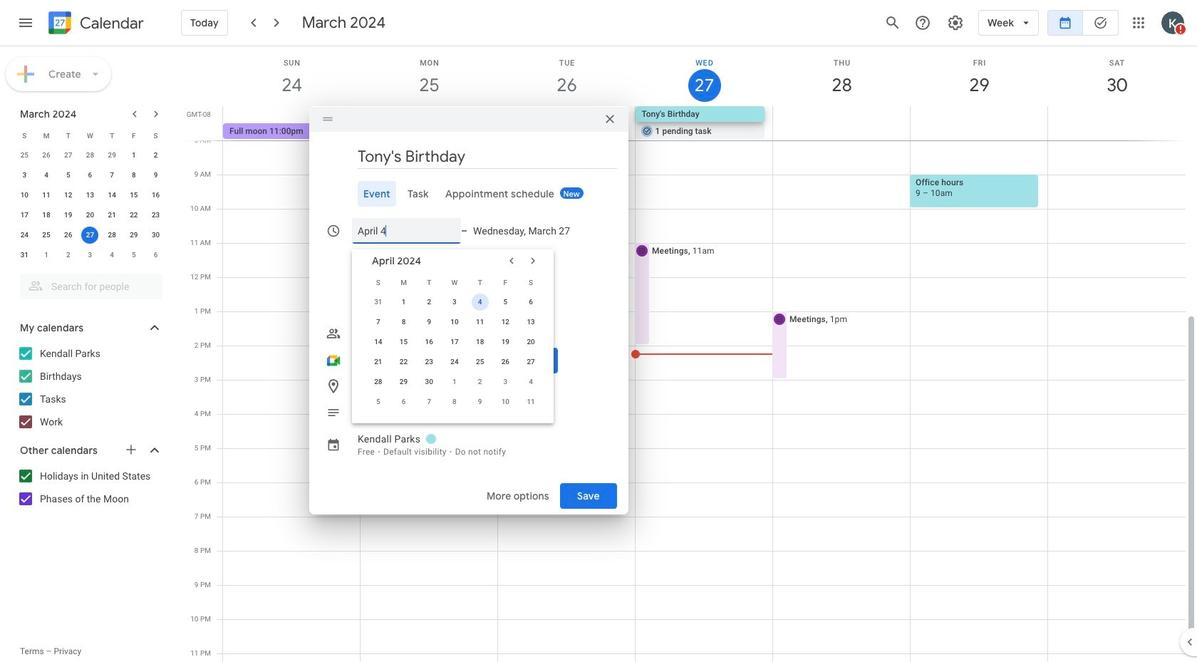 Task type: locate. For each thing, give the bounding box(es) containing it.
1 horizontal spatial 23 element
[[421, 354, 438, 371]]

1 vertical spatial 8 element
[[395, 314, 412, 331]]

7 element down march 31 element
[[370, 314, 387, 331]]

18 element up may 2 element
[[472, 334, 489, 351]]

march 31 element
[[370, 294, 387, 311]]

0 horizontal spatial 2 element
[[147, 147, 164, 164]]

30 element up april 6 element
[[147, 227, 164, 244]]

main drawer image
[[17, 14, 34, 31]]

april 2 element
[[60, 247, 77, 264]]

1 vertical spatial 12 element
[[497, 314, 514, 331]]

18 element
[[38, 207, 55, 224], [472, 334, 489, 351]]

0 vertical spatial 12 element
[[60, 187, 77, 204]]

16 element up april 6 element
[[147, 187, 164, 204]]

17 element up 31 element
[[16, 207, 33, 224]]

22 element up april 5 'element'
[[125, 207, 142, 224]]

1 horizontal spatial 3 element
[[446, 294, 463, 311]]

24 element
[[16, 227, 33, 244], [446, 354, 463, 371]]

1 horizontal spatial 12 element
[[497, 314, 514, 331]]

21 element up may 5 element
[[370, 354, 387, 371]]

cell inside march 2024 grid
[[79, 225, 101, 245]]

1 vertical spatial 7 element
[[370, 314, 387, 331]]

2 element right march 31 element
[[421, 294, 438, 311]]

22 element up may 6 element
[[395, 354, 412, 371]]

30 element
[[147, 227, 164, 244], [421, 374, 438, 391]]

12 element
[[60, 187, 77, 204], [497, 314, 514, 331]]

0 horizontal spatial 11 element
[[38, 187, 55, 204]]

5 element
[[60, 167, 77, 184], [497, 294, 514, 311]]

13 element down february 28 element in the left of the page
[[82, 187, 99, 204]]

23 element
[[147, 207, 164, 224], [421, 354, 438, 371]]

row group for march 2024 grid
[[14, 145, 167, 265]]

row group for the april 2024 grid
[[366, 292, 544, 412]]

23 element up may 7 element
[[421, 354, 438, 371]]

6 element down february 28 element in the left of the page
[[82, 167, 99, 184]]

0 horizontal spatial 19 element
[[60, 207, 77, 224]]

calendar element
[[46, 9, 144, 40]]

0 horizontal spatial 28 element
[[103, 227, 121, 244]]

1 horizontal spatial 25 element
[[472, 354, 489, 371]]

0 horizontal spatial 13 element
[[82, 187, 99, 204]]

0 horizontal spatial 29 element
[[125, 227, 142, 244]]

0 horizontal spatial 30 element
[[147, 227, 164, 244]]

22 element
[[125, 207, 142, 224], [395, 354, 412, 371]]

0 horizontal spatial 22 element
[[125, 207, 142, 224]]

28 element
[[103, 227, 121, 244], [370, 374, 387, 391]]

2 element right february 29 element at the top of the page
[[147, 147, 164, 164]]

heading
[[77, 15, 144, 32]]

11 element down the 'february 26' element
[[38, 187, 55, 204]]

0 vertical spatial row group
[[14, 145, 167, 265]]

heading inside calendar element
[[77, 15, 144, 32]]

1 element right march 31 element
[[395, 294, 412, 311]]

0 horizontal spatial 6 element
[[82, 167, 99, 184]]

14 element down february 29 element at the top of the page
[[103, 187, 121, 204]]

10 element
[[16, 187, 33, 204], [446, 314, 463, 331]]

29 element up may 6 element
[[395, 374, 412, 391]]

27, today element
[[82, 227, 99, 244]]

12 element up may 3 element
[[497, 314, 514, 331]]

17 element
[[16, 207, 33, 224], [446, 334, 463, 351]]

0 horizontal spatial 20 element
[[82, 207, 99, 224]]

1 horizontal spatial 22 element
[[395, 354, 412, 371]]

1 horizontal spatial 14 element
[[370, 334, 387, 351]]

30 element up may 7 element
[[421, 374, 438, 391]]

grid
[[182, 46, 1198, 662]]

1 horizontal spatial 19 element
[[497, 334, 514, 351]]

4 element
[[38, 167, 55, 184], [472, 294, 489, 311]]

15 element
[[125, 187, 142, 204], [395, 334, 412, 351]]

17 element up "may 1" element
[[446, 334, 463, 351]]

1 vertical spatial 18 element
[[472, 334, 489, 351]]

1 vertical spatial 9 element
[[421, 314, 438, 331]]

1 element
[[125, 147, 142, 164], [395, 294, 412, 311]]

0 vertical spatial 5 element
[[60, 167, 77, 184]]

1 vertical spatial 16 element
[[421, 334, 438, 351]]

0 vertical spatial 21 element
[[103, 207, 121, 224]]

None search field
[[0, 268, 177, 299]]

1 horizontal spatial 2 element
[[421, 294, 438, 311]]

2 element
[[147, 147, 164, 164], [421, 294, 438, 311]]

february 25 element
[[16, 147, 33, 164]]

8 element
[[125, 167, 142, 184], [395, 314, 412, 331]]

16 element up may 7 element
[[421, 334, 438, 351]]

0 vertical spatial 4 element
[[38, 167, 55, 184]]

may 8 element
[[446, 393, 463, 411]]

settings menu image
[[947, 14, 964, 31]]

19 element up april 2 element
[[60, 207, 77, 224]]

0 horizontal spatial 12 element
[[60, 187, 77, 204]]

1 vertical spatial 14 element
[[370, 334, 387, 351]]

1 vertical spatial 28 element
[[370, 374, 387, 391]]

15 element up may 6 element
[[395, 334, 412, 351]]

23 element up april 6 element
[[147, 207, 164, 224]]

1 vertical spatial 3 element
[[446, 294, 463, 311]]

6 element up 27 element
[[523, 294, 540, 311]]

1 vertical spatial 4 element
[[472, 294, 489, 311]]

14 element down march 31 element
[[370, 334, 387, 351]]

0 horizontal spatial 21 element
[[103, 207, 121, 224]]

1 vertical spatial 29 element
[[395, 374, 412, 391]]

15 element up april 5 'element'
[[125, 187, 142, 204]]

25 element up may 2 element
[[472, 354, 489, 371]]

0 horizontal spatial 15 element
[[125, 187, 142, 204]]

1 vertical spatial 22 element
[[395, 354, 412, 371]]

april 5 element
[[125, 247, 142, 264]]

0 vertical spatial 18 element
[[38, 207, 55, 224]]

may 7 element
[[421, 393, 438, 411]]

1 horizontal spatial 30 element
[[421, 374, 438, 391]]

0 vertical spatial 30 element
[[147, 227, 164, 244]]

to element
[[461, 225, 468, 237]]

13 element up 27 element
[[523, 314, 540, 331]]

1 vertical spatial 24 element
[[446, 354, 463, 371]]

1 vertical spatial 5 element
[[497, 294, 514, 311]]

0 horizontal spatial 4 element
[[38, 167, 55, 184]]

0 vertical spatial 14 element
[[103, 187, 121, 204]]

0 vertical spatial 23 element
[[147, 207, 164, 224]]

0 horizontal spatial 17 element
[[16, 207, 33, 224]]

25 element up april 1 element
[[38, 227, 55, 244]]

10 element down february 25 element
[[16, 187, 33, 204]]

End date text field
[[473, 218, 571, 244]]

0 vertical spatial 16 element
[[147, 187, 164, 204]]

new element
[[560, 187, 584, 199]]

1 horizontal spatial 24 element
[[446, 354, 463, 371]]

may 5 element
[[370, 393, 387, 411]]

14 element
[[103, 187, 121, 204], [370, 334, 387, 351]]

24 element up "may 1" element
[[446, 354, 463, 371]]

0 horizontal spatial 14 element
[[103, 187, 121, 204]]

row group
[[14, 145, 167, 265], [366, 292, 544, 412]]

20 element up 27, today element
[[82, 207, 99, 224]]

0 vertical spatial 6 element
[[82, 167, 99, 184]]

0 horizontal spatial 26 element
[[60, 227, 77, 244]]

1 horizontal spatial 8 element
[[395, 314, 412, 331]]

0 vertical spatial 29 element
[[125, 227, 142, 244]]

3 element
[[16, 167, 33, 184], [446, 294, 463, 311]]

1 horizontal spatial 7 element
[[370, 314, 387, 331]]

tab list
[[321, 181, 617, 207]]

may 4 element
[[523, 374, 540, 391]]

19 element
[[60, 207, 77, 224], [497, 334, 514, 351]]

1 vertical spatial 21 element
[[370, 354, 387, 371]]

6 element
[[82, 167, 99, 184], [523, 294, 540, 311]]

0 horizontal spatial 9 element
[[147, 167, 164, 184]]

12 element down february 27 element
[[60, 187, 77, 204]]

may 11 element
[[523, 393, 540, 411]]

26 element up april 2 element
[[60, 227, 77, 244]]

april 3 element
[[82, 247, 99, 264]]

20 element
[[82, 207, 99, 224], [523, 334, 540, 351]]

0 vertical spatial 24 element
[[16, 227, 33, 244]]

cell
[[361, 106, 498, 140], [498, 106, 636, 140], [636, 106, 773, 140], [773, 106, 910, 140], [910, 106, 1048, 140], [1048, 106, 1185, 140], [79, 225, 101, 245], [467, 292, 493, 312]]

25 element
[[38, 227, 55, 244], [472, 354, 489, 371]]

1 horizontal spatial 15 element
[[395, 334, 412, 351]]

1 horizontal spatial 13 element
[[523, 314, 540, 331]]

7 element down february 29 element at the top of the page
[[103, 167, 121, 184]]

28 element up april 4 element
[[103, 227, 121, 244]]

0 vertical spatial 26 element
[[60, 227, 77, 244]]

0 vertical spatial 1 element
[[125, 147, 142, 164]]

24 element up 31 element
[[16, 227, 33, 244]]

1 element right february 29 element at the top of the page
[[125, 147, 142, 164]]

cell inside the april 2024 grid
[[467, 292, 493, 312]]

20 element up 27 element
[[523, 334, 540, 351]]

0 horizontal spatial 8 element
[[125, 167, 142, 184]]

29 element up april 5 'element'
[[125, 227, 142, 244]]

1 horizontal spatial 28 element
[[370, 374, 387, 391]]

26 element up may 3 element
[[497, 354, 514, 371]]

Start date text field
[[358, 218, 455, 244]]

26 element
[[60, 227, 77, 244], [497, 354, 514, 371]]

21 element up april 4 element
[[103, 207, 121, 224]]

1 vertical spatial 13 element
[[523, 314, 540, 331]]

1 vertical spatial 17 element
[[446, 334, 463, 351]]

1 horizontal spatial 29 element
[[395, 374, 412, 391]]

29 element
[[125, 227, 142, 244], [395, 374, 412, 391]]

31 element
[[16, 247, 33, 264]]

9 element
[[147, 167, 164, 184], [421, 314, 438, 331]]

0 horizontal spatial 5 element
[[60, 167, 77, 184]]

0 vertical spatial 28 element
[[103, 227, 121, 244]]

11 element up may 2 element
[[472, 314, 489, 331]]

1 horizontal spatial 17 element
[[446, 334, 463, 351]]

10 element up "may 1" element
[[446, 314, 463, 331]]

21 element
[[103, 207, 121, 224], [370, 354, 387, 371]]

0 vertical spatial 17 element
[[16, 207, 33, 224]]

april 4 element
[[103, 247, 121, 264]]

1 vertical spatial 15 element
[[395, 334, 412, 351]]

13 element
[[82, 187, 99, 204], [523, 314, 540, 331]]

may 1 element
[[446, 374, 463, 391]]

1 horizontal spatial 4 element
[[472, 294, 489, 311]]

1 vertical spatial row group
[[366, 292, 544, 412]]

11 element
[[38, 187, 55, 204], [472, 314, 489, 331]]

0 horizontal spatial 10 element
[[16, 187, 33, 204]]

18 element up april 1 element
[[38, 207, 55, 224]]

19 element up may 3 element
[[497, 334, 514, 351]]

april 6 element
[[147, 247, 164, 264]]

1 horizontal spatial 26 element
[[497, 354, 514, 371]]

7 element
[[103, 167, 121, 184], [370, 314, 387, 331]]

row
[[217, 106, 1198, 140], [14, 125, 167, 145], [14, 145, 167, 165], [14, 165, 167, 185], [14, 185, 167, 205], [14, 205, 167, 225], [14, 225, 167, 245], [14, 245, 167, 265], [366, 272, 544, 292], [366, 292, 544, 312], [366, 312, 544, 332], [366, 332, 544, 352], [366, 352, 544, 372], [366, 372, 544, 392], [366, 392, 544, 412]]

1 vertical spatial 20 element
[[523, 334, 540, 351]]

16 element
[[147, 187, 164, 204], [421, 334, 438, 351]]

1 vertical spatial 10 element
[[446, 314, 463, 331]]

0 horizontal spatial row group
[[14, 145, 167, 265]]

1 horizontal spatial 18 element
[[472, 334, 489, 351]]

my calendars list
[[3, 342, 177, 433]]

28 element up may 5 element
[[370, 374, 387, 391]]



Task type: describe. For each thing, give the bounding box(es) containing it.
1 vertical spatial 11 element
[[472, 314, 489, 331]]

february 27 element
[[60, 147, 77, 164]]

Search for people text field
[[29, 274, 154, 299]]

0 vertical spatial 8 element
[[125, 167, 142, 184]]

add other calendars image
[[124, 443, 138, 457]]

february 26 element
[[38, 147, 55, 164]]

Add title text field
[[358, 146, 617, 168]]

0 vertical spatial 13 element
[[82, 187, 99, 204]]

other calendars list
[[3, 465, 177, 510]]

1 horizontal spatial 1 element
[[395, 294, 412, 311]]

1 vertical spatial 30 element
[[421, 374, 438, 391]]

0 vertical spatial 15 element
[[125, 187, 142, 204]]

0 vertical spatial 7 element
[[103, 167, 121, 184]]

may 6 element
[[395, 393, 412, 411]]

1 horizontal spatial 6 element
[[523, 294, 540, 311]]

may 3 element
[[497, 374, 514, 391]]

0 horizontal spatial 23 element
[[147, 207, 164, 224]]

1 vertical spatial 25 element
[[472, 354, 489, 371]]

february 29 element
[[103, 147, 121, 164]]

0 horizontal spatial 1 element
[[125, 147, 142, 164]]

april 1 element
[[38, 247, 55, 264]]

1 horizontal spatial 20 element
[[523, 334, 540, 351]]

0 horizontal spatial 3 element
[[16, 167, 33, 184]]

may 10 element
[[497, 393, 514, 411]]

0 vertical spatial 9 element
[[147, 167, 164, 184]]

1 vertical spatial 19 element
[[497, 334, 514, 351]]

0 vertical spatial 20 element
[[82, 207, 99, 224]]

0 vertical spatial 2 element
[[147, 147, 164, 164]]

0 vertical spatial 25 element
[[38, 227, 55, 244]]

may 2 element
[[472, 374, 489, 391]]

1 horizontal spatial 16 element
[[421, 334, 438, 351]]

0 vertical spatial 11 element
[[38, 187, 55, 204]]

may 9 element
[[472, 393, 489, 411]]

april 2024 grid
[[366, 272, 544, 412]]

0 horizontal spatial 16 element
[[147, 187, 164, 204]]

1 vertical spatial 26 element
[[497, 354, 514, 371]]

march 2024 grid
[[14, 125, 167, 265]]

0 horizontal spatial 18 element
[[38, 207, 55, 224]]

february 28 element
[[82, 147, 99, 164]]

1 horizontal spatial 9 element
[[421, 314, 438, 331]]

1 vertical spatial 2 element
[[421, 294, 438, 311]]

1 vertical spatial 23 element
[[421, 354, 438, 371]]

1 horizontal spatial 21 element
[[370, 354, 387, 371]]

27 element
[[523, 354, 540, 371]]

0 vertical spatial 19 element
[[60, 207, 77, 224]]

0 vertical spatial 22 element
[[125, 207, 142, 224]]

13 element inside the april 2024 grid
[[523, 314, 540, 331]]



Task type: vqa. For each thing, say whether or not it's contained in the screenshot.
row group for April 2024 grid
yes



